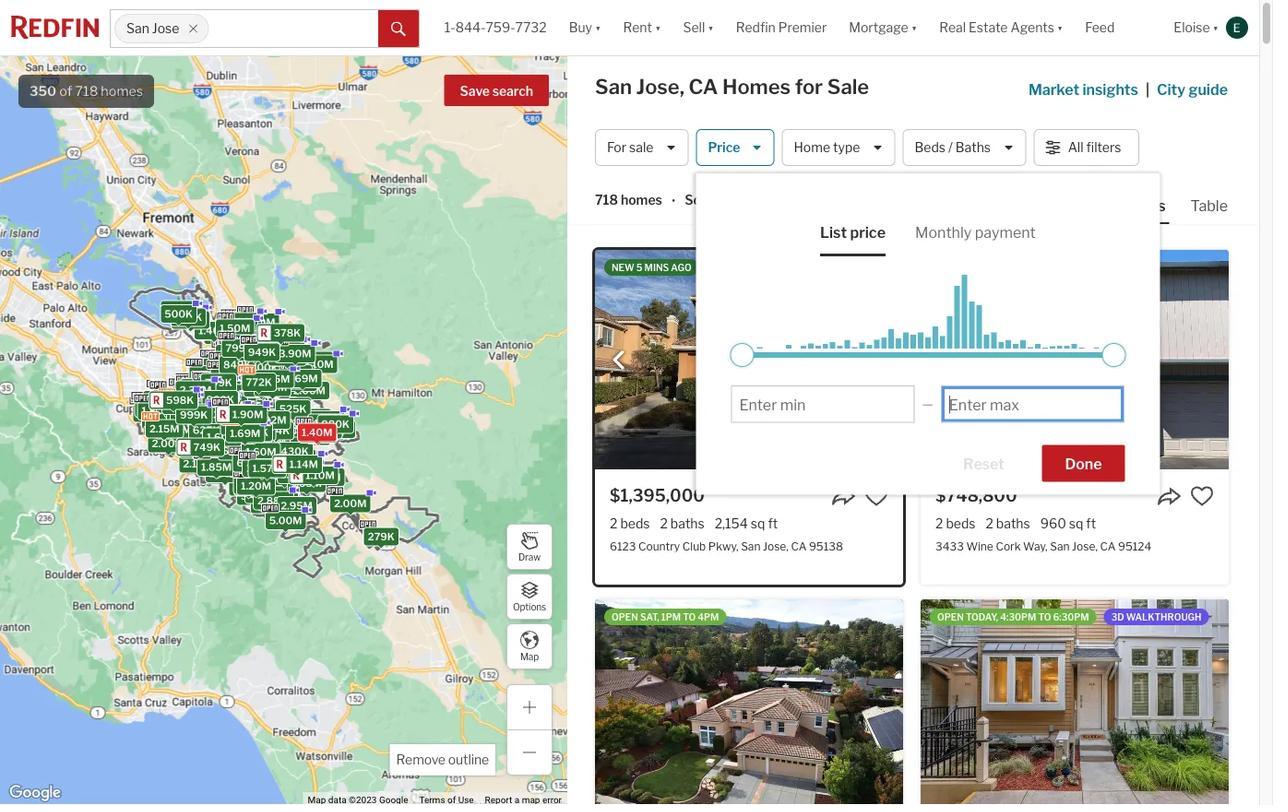 Task type: locate. For each thing, give the bounding box(es) containing it.
2 ▾ from the left
[[655, 20, 661, 35]]

1.24m down the 589k
[[303, 428, 333, 440]]

700k
[[225, 326, 253, 338], [251, 362, 278, 374], [247, 368, 275, 380], [223, 381, 251, 393], [241, 426, 269, 438]]

0 vertical spatial 1.02m
[[175, 314, 206, 326]]

0 horizontal spatial favorite button checkbox
[[865, 484, 889, 508]]

home type button
[[782, 129, 895, 166]]

▾ right sell
[[708, 20, 714, 35]]

favorite button checkbox for $1,395,000
[[865, 484, 889, 508]]

0 vertical spatial 999k
[[180, 409, 208, 421]]

buy ▾ button
[[569, 0, 601, 55]]

None search field
[[209, 10, 378, 47]]

819k
[[168, 403, 194, 415]]

2 units
[[208, 330, 242, 342], [249, 429, 282, 441]]

0 vertical spatial 1.33m
[[201, 394, 231, 406]]

1 vertical spatial 975k
[[216, 410, 243, 422]]

homes inside 718 homes • sort
[[621, 192, 662, 208]]

0 horizontal spatial 1.95m
[[201, 455, 232, 467]]

2 baths up club
[[660, 516, 705, 531]]

3433 wine cork way, san jose, ca 95124
[[936, 540, 1152, 553]]

1 vertical spatial 1.35m
[[268, 446, 298, 458]]

996k
[[290, 461, 318, 473]]

1 horizontal spatial baths
[[996, 516, 1030, 531]]

859k
[[273, 365, 301, 377], [241, 422, 269, 434]]

2.50m up 1.43m
[[220, 400, 252, 412]]

1 vertical spatial 190k
[[263, 432, 289, 444]]

0 vertical spatial 1.25m
[[181, 392, 211, 404]]

0 vertical spatial 2.29m
[[156, 433, 187, 445]]

jose, down 2,154 sq ft
[[763, 540, 789, 553]]

3 ▾ from the left
[[708, 20, 714, 35]]

1 horizontal spatial sq
[[1069, 516, 1084, 531]]

0 horizontal spatial 750k
[[233, 391, 261, 403]]

0 horizontal spatial open
[[612, 612, 638, 623]]

2 beds from the left
[[946, 516, 976, 531]]

4 ▾ from the left
[[911, 20, 917, 35]]

0 vertical spatial 190k
[[230, 415, 256, 427]]

1 vertical spatial homes
[[621, 192, 662, 208]]

jose, for $748,800
[[1072, 540, 1098, 553]]

0 horizontal spatial 899k
[[196, 413, 224, 425]]

homes right of
[[101, 83, 143, 99]]

1 horizontal spatial ca
[[791, 540, 807, 553]]

minimum price slider
[[730, 343, 754, 367]]

449k
[[246, 415, 273, 427]]

jose, down 960 sq ft
[[1072, 540, 1098, 553]]

190k
[[230, 415, 256, 427], [263, 432, 289, 444]]

▾ for mortgage ▾
[[911, 20, 917, 35]]

▾ for buy ▾
[[595, 20, 601, 35]]

1.63m down 306k
[[223, 440, 254, 452]]

1 vertical spatial 718
[[595, 192, 618, 208]]

for sale
[[607, 140, 654, 155]]

▾ for sell ▾
[[708, 20, 714, 35]]

2 horizontal spatial 1.33m
[[320, 423, 350, 435]]

sq right 2,154 on the right of page
[[751, 516, 765, 531]]

1 vertical spatial 3.20m
[[241, 490, 273, 502]]

outline
[[448, 752, 489, 768]]

▾ right agents
[[1057, 20, 1063, 35]]

baths
[[956, 140, 991, 155]]

photos
[[1116, 197, 1166, 215]]

1 vertical spatial 1.00m
[[237, 360, 268, 372]]

▾ right mortgage
[[911, 20, 917, 35]]

788k
[[230, 413, 258, 425]]

0 horizontal spatial 975k
[[216, 410, 243, 422]]

3.20m down the 589k
[[295, 430, 327, 442]]

1.24m down 1.09m
[[282, 459, 312, 471]]

1.75m
[[230, 440, 260, 452], [225, 449, 255, 461], [187, 452, 217, 464], [205, 457, 235, 469]]

rent ▾
[[623, 20, 661, 35]]

1 vertical spatial 2 units
[[249, 429, 282, 441]]

718 down for
[[595, 192, 618, 208]]

2 sq from the left
[[1069, 516, 1084, 531]]

|
[[1146, 80, 1150, 98]]

map region
[[0, 0, 639, 806]]

to for 6:30pm
[[1039, 612, 1051, 623]]

1 horizontal spatial 850k
[[254, 433, 282, 445]]

598k
[[166, 394, 194, 406]]

350 of 718 homes
[[30, 83, 143, 99]]

1 horizontal spatial 2.29m
[[263, 489, 294, 501]]

5 ▾ from the left
[[1057, 20, 1063, 35]]

2 baths from the left
[[996, 516, 1030, 531]]

1 sq from the left
[[751, 516, 765, 531]]

way,
[[1023, 540, 1048, 553]]

1.89m up 649k
[[202, 426, 233, 438]]

2 to from the left
[[1039, 612, 1051, 623]]

homes
[[101, 83, 143, 99], [621, 192, 662, 208]]

0 horizontal spatial 1.02m
[[175, 314, 206, 326]]

2 favorite button image from the left
[[1190, 484, 1214, 508]]

1 open from the left
[[612, 612, 638, 623]]

0 vertical spatial 1.35m
[[211, 408, 242, 420]]

2 ft from the left
[[1086, 516, 1096, 531]]

country
[[638, 540, 680, 553]]

845k
[[314, 425, 342, 437]]

535k
[[237, 460, 264, 472]]

1 vertical spatial 499k
[[312, 417, 340, 429]]

ca left '95138'
[[791, 540, 807, 553]]

796k
[[238, 459, 266, 471]]

baths
[[671, 516, 705, 531], [996, 516, 1030, 531]]

729k
[[260, 418, 287, 430]]

1 2 beds from the left
[[610, 516, 650, 531]]

1 favorite button image from the left
[[865, 484, 889, 508]]

sq
[[751, 516, 765, 531], [1069, 516, 1084, 531]]

market
[[1029, 80, 1080, 98]]

1.00m
[[268, 347, 299, 359], [237, 360, 268, 372]]

favorite button image
[[865, 484, 889, 508], [1190, 484, 1214, 508]]

0 vertical spatial 990k
[[274, 353, 302, 365]]

guide
[[1189, 80, 1228, 98]]

favorite button checkbox for $748,800
[[1190, 484, 1214, 508]]

888k
[[241, 346, 269, 358]]

list price element
[[820, 209, 886, 257]]

favorite button checkbox
[[865, 484, 889, 508], [1190, 484, 1214, 508]]

remove outline button
[[390, 745, 495, 776]]

homes left •
[[621, 192, 662, 208]]

0 horizontal spatial 1.35m
[[211, 408, 242, 420]]

beds up 6123
[[620, 516, 650, 531]]

2 beds
[[610, 516, 650, 531], [936, 516, 976, 531]]

1.21m
[[251, 336, 279, 348]]

699k
[[237, 457, 265, 469]]

dialog containing list price
[[696, 173, 1160, 495]]

750k
[[233, 391, 261, 403], [280, 401, 307, 413]]

2.15m down "598k"
[[171, 407, 201, 419]]

0 vertical spatial homes
[[101, 83, 143, 99]]

0 horizontal spatial 850k
[[218, 376, 246, 388]]

2 beds up 6123
[[610, 516, 650, 531]]

open
[[612, 612, 638, 623], [937, 612, 964, 623]]

to right 4:30pm
[[1039, 612, 1051, 623]]

2 2 baths from the left
[[986, 516, 1030, 531]]

0 horizontal spatial baths
[[671, 516, 705, 531]]

ca for $748,800
[[1100, 540, 1116, 553]]

ft right '960'
[[1086, 516, 1096, 531]]

agents
[[1011, 20, 1055, 35]]

3 units down 2.30m
[[178, 400, 212, 412]]

940k
[[196, 370, 225, 382]]

▾ for rent ▾
[[655, 20, 661, 35]]

430k down 385k
[[254, 395, 282, 407]]

1 horizontal spatial open
[[937, 612, 964, 623]]

718 right of
[[75, 83, 98, 99]]

0 horizontal spatial 499k
[[157, 392, 185, 404]]

3 units up 715k
[[175, 395, 210, 407]]

ca left 95124
[[1100, 540, 1116, 553]]

new
[[612, 262, 635, 273]]

beds for $1,395,000
[[620, 516, 650, 531]]

▾ right buy
[[595, 20, 601, 35]]

789k
[[205, 405, 232, 417]]

2 2 beds from the left
[[936, 516, 976, 531]]

open for open today, 4:30pm to 6:30pm
[[937, 612, 964, 623]]

2.40m
[[137, 407, 169, 419], [218, 412, 250, 424], [217, 418, 249, 430], [185, 435, 217, 447]]

1 vertical spatial 1.29m
[[284, 376, 315, 388]]

0 horizontal spatial beds
[[620, 516, 650, 531]]

3.30m
[[201, 418, 233, 430]]

city guide link
[[1157, 78, 1232, 101]]

625k
[[214, 372, 242, 384], [193, 425, 220, 437], [224, 444, 251, 456]]

0 horizontal spatial 2 beds
[[610, 516, 650, 531]]

san down '960'
[[1050, 540, 1070, 553]]

718 inside 718 homes • sort
[[595, 192, 618, 208]]

609k
[[211, 393, 239, 405]]

mortgage
[[849, 20, 909, 35]]

1.85m
[[201, 461, 232, 473]]

/
[[949, 140, 953, 155]]

0 vertical spatial 989k
[[165, 304, 193, 316]]

1 ▾ from the left
[[595, 20, 601, 35]]

pkwy,
[[708, 540, 739, 553]]

club
[[683, 540, 706, 553]]

sell ▾ button
[[672, 0, 725, 55]]

0 horizontal spatial 1.65m
[[218, 412, 248, 424]]

save search
[[460, 84, 533, 99]]

0 vertical spatial 850k
[[218, 376, 246, 388]]

map button
[[507, 624, 553, 670]]

next button image
[[870, 351, 889, 370]]

sq right '960'
[[1069, 516, 1084, 531]]

1 2 baths from the left
[[660, 516, 705, 531]]

ca
[[689, 74, 718, 99], [791, 540, 807, 553], [1100, 540, 1116, 553]]

to right 1pm
[[683, 612, 696, 623]]

sq for $1,395,000
[[751, 516, 765, 531]]

2 beds up 3433
[[936, 516, 976, 531]]

▾ right rent
[[655, 20, 661, 35]]

95138
[[809, 540, 843, 553]]

1.02m
[[175, 314, 206, 326], [256, 414, 287, 426]]

jose, down rent ▾ button
[[636, 74, 685, 99]]

ft right 2,154 on the right of page
[[768, 516, 778, 531]]

done button
[[1042, 445, 1125, 482]]

6 ▾ from the left
[[1213, 20, 1219, 35]]

399k
[[219, 351, 247, 363]]

2.50m
[[220, 400, 252, 412], [202, 426, 234, 438]]

ft for $1,395,000
[[768, 516, 778, 531]]

dialog
[[696, 173, 1160, 495]]

open for open sat, 1pm to 4pm
[[612, 612, 638, 623]]

0 vertical spatial 349k
[[235, 415, 263, 427]]

1 ft from the left
[[768, 516, 778, 531]]

1 beds from the left
[[620, 516, 650, 531]]

rent
[[623, 20, 652, 35]]

1.80m
[[142, 405, 172, 417], [220, 408, 251, 420], [217, 463, 248, 475], [209, 468, 240, 480]]

baths up cork on the right bottom of the page
[[996, 516, 1030, 531]]

2.15m up 1.53m
[[149, 423, 179, 435]]

2 favorite button checkbox from the left
[[1190, 484, 1214, 508]]

baths up club
[[671, 516, 705, 531]]

1 favorite button checkbox from the left
[[865, 484, 889, 508]]

0 horizontal spatial 1.63m
[[184, 457, 215, 469]]

3 units up 828k
[[192, 379, 226, 391]]

sort
[[685, 192, 712, 208]]

feed button
[[1074, 0, 1163, 55]]

2 vertical spatial 1.29m
[[224, 418, 254, 430]]

0 horizontal spatial favorite button image
[[865, 484, 889, 508]]

san left 'jose'
[[126, 21, 149, 36]]

349k
[[235, 415, 263, 427], [249, 430, 277, 442]]

0 vertical spatial 859k
[[273, 365, 301, 377]]

0 vertical spatial 718
[[75, 83, 98, 99]]

0 vertical spatial 975k
[[245, 365, 272, 377]]

2 horizontal spatial ca
[[1100, 540, 1116, 553]]

2.29m
[[156, 433, 187, 445], [263, 489, 294, 501]]

2 open from the left
[[937, 612, 964, 623]]

1.28m
[[272, 351, 302, 363]]

▾ left user photo
[[1213, 20, 1219, 35]]

photo of 6951 starling valley dr, san jose, ca 95120 image
[[595, 600, 903, 806]]

279k
[[368, 531, 395, 543]]

618k
[[243, 340, 269, 352]]

0 vertical spatial 1.00m
[[268, 347, 299, 359]]

750k up 729k
[[280, 401, 307, 413]]

1 vertical spatial 2.50m
[[202, 426, 234, 438]]

1 horizontal spatial 2 units
[[249, 429, 282, 441]]

0 vertical spatial 625k
[[214, 372, 242, 384]]

Enter min text field
[[740, 396, 907, 414]]

soon
[[1015, 262, 1043, 273]]

1.70m
[[227, 330, 257, 342], [190, 406, 220, 418], [160, 420, 190, 432], [209, 434, 240, 446], [196, 445, 227, 457], [282, 469, 312, 481], [270, 471, 300, 483]]

1 horizontal spatial 718
[[595, 192, 618, 208]]

1.63m down 575k
[[184, 457, 215, 469]]

1 horizontal spatial 1.63m
[[223, 440, 254, 452]]

open left sat,
[[612, 612, 638, 623]]

750k down "2.65m"
[[233, 391, 261, 403]]

▾
[[595, 20, 601, 35], [655, 20, 661, 35], [708, 20, 714, 35], [911, 20, 917, 35], [1057, 20, 1063, 35], [1213, 20, 1219, 35]]

525k
[[279, 403, 307, 415]]

home type
[[794, 140, 860, 155]]

1 horizontal spatial 999k
[[242, 430, 270, 442]]

520k
[[367, 531, 395, 543]]

2.50m up 649k
[[202, 426, 234, 438]]

search
[[493, 84, 533, 99]]

open left today, at the right bottom
[[937, 612, 964, 623]]

7732
[[515, 20, 547, 35]]

4:30pm
[[1001, 612, 1037, 623]]

1 horizontal spatial to
[[1039, 612, 1051, 623]]

redfin
[[937, 262, 972, 273]]

today,
[[966, 612, 999, 623]]

305k
[[250, 349, 278, 361]]

2 baths up cork on the right bottom of the page
[[986, 516, 1030, 531]]

430k up 1.14m
[[281, 446, 309, 458]]

1 baths from the left
[[671, 516, 705, 531]]

0 horizontal spatial 989k
[[165, 304, 193, 316]]

470k
[[263, 451, 291, 463]]

4pm
[[698, 612, 719, 623]]

ca left homes
[[689, 74, 718, 99]]

1 vertical spatial 990k
[[194, 393, 222, 405]]

3.20m down 1.57m
[[241, 490, 273, 502]]

beds up 3433
[[946, 516, 976, 531]]

photo of 3433 wine cork way, san jose, ca 95124 image
[[921, 250, 1229, 470]]

0 horizontal spatial 190k
[[230, 415, 256, 427]]

1 to from the left
[[683, 612, 696, 623]]

eloise ▾
[[1174, 20, 1219, 35]]

569k
[[246, 455, 274, 467]]

0 horizontal spatial ft
[[768, 516, 778, 531]]

1 horizontal spatial 1.65m
[[291, 478, 322, 490]]

660k
[[253, 394, 281, 406], [202, 403, 230, 415]]

1 horizontal spatial ft
[[1086, 516, 1096, 531]]

950k
[[259, 373, 287, 385], [271, 374, 299, 386], [221, 399, 249, 411]]

0 horizontal spatial 859k
[[241, 422, 269, 434]]

3.00m
[[209, 417, 242, 429]]

1 horizontal spatial 2 beds
[[936, 516, 976, 531]]

1 horizontal spatial 989k
[[284, 452, 312, 464]]

2 horizontal spatial jose,
[[1072, 540, 1098, 553]]

1 horizontal spatial 2 baths
[[986, 516, 1030, 531]]

ca for $1,395,000
[[791, 540, 807, 553]]

0 horizontal spatial 749k
[[193, 441, 221, 453]]

1 horizontal spatial 1.33m
[[284, 467, 314, 479]]

620k
[[222, 445, 250, 457], [278, 456, 306, 468]]



Task type: describe. For each thing, give the bounding box(es) containing it.
0 vertical spatial 2.50m
[[220, 400, 252, 412]]

1 vertical spatial 850k
[[254, 433, 282, 445]]

premier
[[779, 20, 827, 35]]

all filters button
[[1034, 129, 1139, 166]]

260k
[[239, 427, 267, 439]]

1 vertical spatial 430k
[[281, 446, 309, 458]]

0 vertical spatial 2.39m
[[185, 382, 217, 394]]

1 vertical spatial 1.65m
[[291, 478, 322, 490]]

945k
[[261, 427, 289, 439]]

coming
[[974, 262, 1013, 273]]

0 vertical spatial 2 units
[[208, 330, 242, 342]]

530k
[[265, 450, 293, 462]]

san up for
[[595, 74, 632, 99]]

0 horizontal spatial ca
[[689, 74, 718, 99]]

baths for $748,800
[[996, 516, 1030, 531]]

user photo image
[[1226, 17, 1248, 39]]

2.65m
[[224, 378, 256, 390]]

0 vertical spatial 1.65m
[[218, 412, 248, 424]]

redfin
[[736, 20, 776, 35]]

beds for $748,800
[[946, 516, 976, 531]]

9 units
[[225, 409, 259, 421]]

1.34m
[[232, 335, 262, 347]]

2 baths for $1,395,000
[[660, 516, 705, 531]]

1.59m
[[202, 446, 232, 458]]

$748,800
[[936, 485, 1017, 506]]

2.19m
[[201, 444, 231, 456]]

588k
[[261, 421, 289, 433]]

photo of 6123 country club pkwy, san jose, ca 95138 image
[[595, 250, 903, 470]]

Enter max text field
[[949, 396, 1116, 414]]

2 beds for $1,395,000
[[610, 516, 650, 531]]

0 horizontal spatial 3.20m
[[241, 490, 273, 502]]

589k
[[312, 414, 340, 426]]

95124
[[1118, 540, 1152, 553]]

market insights link
[[1029, 60, 1139, 101]]

1 vertical spatial 1.95m
[[201, 455, 232, 467]]

1.76m
[[186, 435, 216, 447]]

547k
[[260, 419, 288, 431]]

2,154 sq ft
[[715, 516, 778, 531]]

1.36m
[[198, 325, 228, 337]]

feed
[[1085, 20, 1115, 35]]

575k
[[184, 443, 211, 455]]

1 horizontal spatial 750k
[[280, 401, 307, 413]]

1-844-759-7732
[[445, 20, 547, 35]]

sell ▾ button
[[683, 0, 714, 55]]

370k
[[175, 311, 202, 323]]

price
[[708, 140, 741, 155]]

1 vertical spatial 989k
[[284, 452, 312, 464]]

draw button
[[507, 524, 553, 570]]

jose, for $1,395,000
[[763, 540, 789, 553]]

favorite button image for $1,395,000
[[865, 484, 889, 508]]

6123
[[610, 540, 636, 553]]

1 vertical spatial 899k
[[196, 413, 224, 425]]

1 vertical spatial 999k
[[242, 430, 270, 442]]

860k
[[206, 394, 234, 406]]

1 horizontal spatial 1.25m
[[238, 479, 268, 491]]

ft for $748,800
[[1086, 516, 1096, 531]]

6:30pm
[[1053, 612, 1089, 623]]

open sat, 1pm to 4pm
[[612, 612, 719, 623]]

0 horizontal spatial 2.29m
[[156, 433, 187, 445]]

rent ▾ button
[[623, 0, 661, 55]]

cork
[[996, 540, 1021, 553]]

1 horizontal spatial 975k
[[245, 365, 272, 377]]

save
[[460, 84, 490, 99]]

reset button
[[940, 445, 1028, 482]]

3.90m
[[279, 348, 311, 360]]

650k
[[310, 424, 338, 436]]

2 vertical spatial 1.33m
[[284, 467, 314, 479]]

378k
[[274, 327, 301, 339]]

3 units up 819k
[[177, 389, 211, 401]]

sale
[[629, 140, 654, 155]]

0 horizontal spatial 660k
[[202, 403, 230, 415]]

mortgage ▾ button
[[838, 0, 928, 55]]

300k
[[220, 348, 248, 360]]

1 horizontal spatial 859k
[[273, 365, 301, 377]]

save search button
[[444, 75, 549, 106]]

1 vertical spatial 859k
[[241, 422, 269, 434]]

980k
[[257, 350, 285, 362]]

0 vertical spatial 1.24m
[[303, 428, 333, 440]]

for
[[607, 140, 627, 155]]

photos button
[[1112, 196, 1187, 224]]

775k
[[223, 376, 250, 388]]

825k
[[201, 325, 228, 337]]

1.19m
[[249, 345, 277, 357]]

homes
[[722, 74, 791, 99]]

0 horizontal spatial 620k
[[222, 445, 250, 457]]

all filters
[[1068, 140, 1121, 155]]

options button
[[507, 574, 553, 620]]

0 horizontal spatial 1.33m
[[201, 394, 231, 406]]

sale
[[827, 74, 869, 99]]

1.89m up 3.66m
[[170, 414, 200, 426]]

0 vertical spatial 1.29m
[[261, 344, 291, 356]]

google image
[[5, 782, 66, 806]]

1 horizontal spatial 749k
[[224, 459, 251, 471]]

▾ for eloise ▾
[[1213, 20, 1219, 35]]

for sale button
[[595, 129, 689, 166]]

350
[[30, 83, 56, 99]]

1 vertical spatial 2.29m
[[263, 489, 294, 501]]

monthly payment element
[[915, 209, 1036, 257]]

629k
[[204, 401, 231, 413]]

sell
[[683, 20, 705, 35]]

submit search image
[[391, 22, 406, 37]]

for
[[795, 74, 823, 99]]

250k
[[240, 430, 267, 442]]

2 vertical spatial 990k
[[262, 496, 290, 508]]

0 vertical spatial 749k
[[193, 441, 221, 453]]

1 vertical spatial 2.39m
[[212, 399, 244, 411]]

san jose
[[126, 21, 179, 36]]

sq for $748,800
[[1069, 516, 1084, 531]]

828k
[[206, 394, 234, 406]]

1 vertical spatial 2.15m
[[149, 423, 179, 435]]

1.89m down 1.73m
[[212, 444, 242, 456]]

0 vertical spatial 499k
[[157, 392, 185, 404]]

redfin coming soon
[[937, 262, 1043, 273]]

0 horizontal spatial 718
[[75, 83, 98, 99]]

2 horizontal spatial 1.25m
[[271, 445, 301, 457]]

2 vertical spatial 625k
[[224, 444, 251, 456]]

1.43m
[[223, 412, 253, 424]]

real estate agents ▾
[[939, 20, 1063, 35]]

0 horizontal spatial jose,
[[636, 74, 685, 99]]

1 horizontal spatial 499k
[[312, 417, 340, 429]]

favorite button image for $748,800
[[1190, 484, 1214, 508]]

remove
[[396, 752, 446, 768]]

—
[[922, 396, 934, 412]]

0 vertical spatial 1.95m
[[234, 335, 265, 347]]

2.25m
[[194, 454, 225, 466]]

1 horizontal spatial 899k
[[247, 369, 275, 381]]

real estate agents ▾ link
[[939, 0, 1063, 55]]

baths for $1,395,000
[[671, 516, 705, 531]]

options
[[513, 602, 546, 613]]

844-
[[455, 20, 486, 35]]

san down 2,154 sq ft
[[741, 540, 761, 553]]

0 vertical spatial 3.20m
[[295, 430, 327, 442]]

1.83m
[[203, 384, 234, 396]]

previous button image
[[610, 351, 628, 370]]

3.66m
[[166, 431, 198, 443]]

to for 4pm
[[683, 612, 696, 623]]

3d walkthrough
[[1112, 612, 1202, 623]]

maximum price slider
[[1102, 343, 1126, 367]]

wine
[[966, 540, 994, 553]]

1 horizontal spatial 1.35m
[[268, 446, 298, 458]]

1 horizontal spatial 190k
[[263, 432, 289, 444]]

0 vertical spatial 1.63m
[[223, 440, 254, 452]]

0 horizontal spatial 999k
[[180, 409, 208, 421]]

buy
[[569, 20, 592, 35]]

2 baths for $748,800
[[986, 516, 1030, 531]]

photo of 249 cahill park dr, san jose, ca 95126 image
[[921, 600, 1229, 806]]

1 vertical spatial 625k
[[193, 425, 220, 437]]

1 horizontal spatial 620k
[[278, 456, 306, 468]]

0 vertical spatial 430k
[[254, 395, 282, 407]]

0 vertical spatial 2.15m
[[171, 407, 201, 419]]

2 beds for $748,800
[[936, 516, 976, 531]]

1 vertical spatial 349k
[[249, 430, 277, 442]]

1 vertical spatial 1.24m
[[282, 459, 312, 471]]

5
[[637, 262, 643, 273]]

440k
[[243, 416, 272, 428]]

of
[[59, 83, 72, 99]]

1 vertical spatial 1.02m
[[256, 414, 287, 426]]

remove san jose image
[[188, 23, 199, 34]]

monthly payment
[[915, 223, 1036, 241]]

1 horizontal spatial 660k
[[253, 394, 281, 406]]

960
[[1041, 516, 1066, 531]]

759-
[[486, 20, 515, 35]]

0 horizontal spatial homes
[[101, 83, 143, 99]]

0 horizontal spatial 1.25m
[[181, 392, 211, 404]]

•
[[672, 193, 676, 209]]



Task type: vqa. For each thing, say whether or not it's contained in the screenshot.
SELLING RESOURCES link
no



